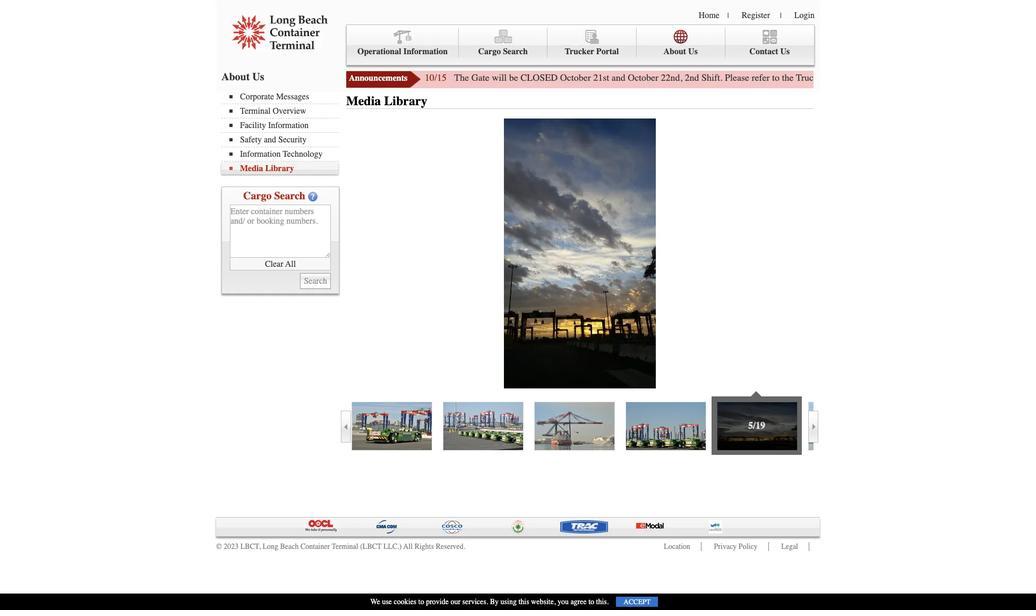 Task type: describe. For each thing, give the bounding box(es) containing it.
llc.)
[[384, 542, 402, 551]]

all inside button
[[285, 259, 296, 269]]

register link
[[742, 11, 771, 20]]

policy
[[739, 542, 758, 551]]

1 vertical spatial cargo search
[[243, 190, 306, 202]]

21st
[[594, 72, 610, 83]]

using
[[501, 597, 517, 606]]

corporate
[[240, 92, 274, 102]]

accept
[[624, 598, 651, 606]]

22nd,
[[661, 72, 683, 83]]

hours
[[842, 72, 865, 83]]

1 for from the left
[[906, 72, 918, 83]]

library inside corporate messages terminal overview facility information safety and security information technology media library
[[265, 164, 294, 173]]

security
[[278, 135, 307, 145]]

privacy policy
[[715, 542, 758, 551]]

portal
[[597, 47, 619, 56]]

0 horizontal spatial search
[[274, 190, 306, 202]]

trucker portal
[[565, 47, 619, 56]]

terminal inside corporate messages terminal overview facility information safety and security information technology media library
[[240, 106, 271, 116]]

cookies
[[394, 597, 417, 606]]

media library link
[[230, 164, 339, 173]]

the
[[455, 72, 469, 83]]

accept button
[[617, 597, 659, 607]]

truck
[[797, 72, 819, 83]]

menu bar containing operational information
[[346, 24, 815, 65]]

cargo search link
[[459, 28, 548, 58]]

10/15
[[425, 72, 447, 83]]

please
[[725, 72, 750, 83]]

this
[[519, 597, 530, 606]]

wee
[[1022, 72, 1037, 83]]

location link
[[664, 542, 691, 551]]

safety
[[240, 135, 262, 145]]

and inside corporate messages terminal overview facility information safety and security information technology media library
[[264, 135, 276, 145]]

provide
[[426, 597, 449, 606]]

safety and security link
[[230, 135, 339, 145]]

0 horizontal spatial about
[[222, 71, 250, 83]]

us for contact us link
[[781, 47, 790, 56]]

2023
[[224, 542, 239, 551]]

corporate messages link
[[230, 92, 339, 102]]

refer
[[752, 72, 770, 83]]

1 horizontal spatial all
[[404, 542, 413, 551]]

you
[[558, 597, 569, 606]]

clear all button
[[230, 258, 331, 270]]

2nd
[[685, 72, 700, 83]]

services.
[[463, 597, 489, 606]]

menu bar containing corporate messages
[[222, 91, 344, 176]]

facility
[[240, 121, 266, 130]]

clear all
[[265, 259, 296, 269]]

cargo search inside menu bar
[[479, 47, 528, 56]]

cargo inside menu bar
[[479, 47, 501, 56]]

shift.
[[702, 72, 723, 83]]

facility information link
[[230, 121, 339, 130]]

privacy
[[715, 542, 737, 551]]

register
[[742, 11, 771, 20]]

we use cookies to provide our services. by using this website, you agree to this.
[[371, 597, 609, 606]]

long
[[263, 542, 278, 551]]

corporate messages terminal overview facility information safety and security information technology media library
[[240, 92, 323, 173]]

we
[[371, 597, 380, 606]]

privacy policy link
[[715, 542, 758, 551]]



Task type: vqa. For each thing, say whether or not it's contained in the screenshot.
63A-
no



Task type: locate. For each thing, give the bounding box(es) containing it.
1 horizontal spatial to
[[589, 597, 595, 606]]

be
[[509, 72, 518, 83]]

about us up the 22nd,
[[664, 47, 698, 56]]

0 horizontal spatial gate
[[472, 72, 490, 83]]

1 vertical spatial menu bar
[[222, 91, 344, 176]]

2 for from the left
[[994, 72, 1005, 83]]

terminal
[[240, 106, 271, 116], [332, 542, 359, 551]]

cargo search up will
[[479, 47, 528, 56]]

1 horizontal spatial search
[[503, 47, 528, 56]]

information down overview
[[268, 121, 309, 130]]

our
[[451, 597, 461, 606]]

5/19
[[749, 420, 766, 432]]

announcements
[[349, 73, 408, 83]]

gate right the
[[472, 72, 490, 83]]

0 horizontal spatial about us
[[222, 71, 264, 83]]

and right 21st
[[612, 72, 626, 83]]

about up corporate
[[222, 71, 250, 83]]

beach
[[280, 542, 299, 551]]

operational information link
[[347, 28, 459, 58]]

container
[[301, 542, 330, 551]]

to left "provide"
[[419, 597, 424, 606]]

web
[[868, 72, 884, 83]]

about us
[[664, 47, 698, 56], [222, 71, 264, 83]]

1 horizontal spatial cargo search
[[479, 47, 528, 56]]

about us inside about us link
[[664, 47, 698, 56]]

© 2023 lbct, long beach container terminal (lbct llc.) all rights reserved.
[[216, 542, 466, 551]]

1 the from the left
[[783, 72, 794, 83]]

information up 10/15
[[404, 47, 448, 56]]

2 vertical spatial information
[[240, 149, 281, 159]]

the
[[783, 72, 794, 83], [1008, 72, 1019, 83]]

0 horizontal spatial cargo search
[[243, 190, 306, 202]]

|
[[728, 11, 729, 20], [781, 11, 782, 20]]

will
[[492, 72, 507, 83]]

about up the 22nd,
[[664, 47, 687, 56]]

0 vertical spatial cargo search
[[479, 47, 528, 56]]

closed
[[521, 72, 558, 83]]

about us link
[[637, 28, 726, 58]]

agree
[[571, 597, 587, 606]]

0 vertical spatial information
[[404, 47, 448, 56]]

us right contact
[[781, 47, 790, 56]]

all
[[285, 259, 296, 269], [404, 542, 413, 551]]

1 horizontal spatial terminal
[[332, 542, 359, 551]]

2 horizontal spatial us
[[781, 47, 790, 56]]

cargo search down "media library" link
[[243, 190, 306, 202]]

contact us
[[750, 47, 790, 56]]

menu bar
[[346, 24, 815, 65], [222, 91, 344, 176]]

1 vertical spatial about us
[[222, 71, 264, 83]]

media library
[[346, 94, 428, 108]]

media
[[346, 94, 381, 108], [240, 164, 263, 173]]

by
[[490, 597, 499, 606]]

(lbct
[[360, 542, 382, 551]]

1 horizontal spatial about
[[664, 47, 687, 56]]

0 horizontal spatial us
[[253, 71, 264, 83]]

contact
[[750, 47, 779, 56]]

contact us link
[[726, 28, 815, 58]]

1 vertical spatial media
[[240, 164, 263, 173]]

1 horizontal spatial gate
[[821, 72, 839, 83]]

0 horizontal spatial terminal
[[240, 106, 271, 116]]

| left login
[[781, 11, 782, 20]]

1 horizontal spatial cargo
[[479, 47, 501, 56]]

1 gate from the left
[[472, 72, 490, 83]]

0 horizontal spatial media
[[240, 164, 263, 173]]

messages
[[276, 92, 309, 102]]

terminal overview link
[[230, 106, 339, 116]]

operational
[[358, 47, 402, 56]]

1 vertical spatial library
[[265, 164, 294, 173]]

about us up corporate
[[222, 71, 264, 83]]

for right 'page'
[[906, 72, 918, 83]]

media inside corporate messages terminal overview facility information safety and security information technology media library
[[240, 164, 263, 173]]

0 vertical spatial menu bar
[[346, 24, 815, 65]]

legal
[[782, 542, 799, 551]]

login link
[[795, 11, 815, 20]]

gate right truck
[[821, 72, 839, 83]]

0 horizontal spatial all
[[285, 259, 296, 269]]

october
[[560, 72, 591, 83], [628, 72, 659, 83]]

None submit
[[301, 273, 331, 289]]

gate
[[948, 72, 964, 83]]

cargo
[[479, 47, 501, 56], [243, 190, 272, 202]]

1 horizontal spatial library
[[384, 94, 428, 108]]

2 the from the left
[[1008, 72, 1019, 83]]

operational information
[[358, 47, 448, 56]]

october left the 22nd,
[[628, 72, 659, 83]]

0 horizontal spatial for
[[906, 72, 918, 83]]

0 vertical spatial media
[[346, 94, 381, 108]]

search inside menu bar
[[503, 47, 528, 56]]

1 | from the left
[[728, 11, 729, 20]]

legal link
[[782, 542, 799, 551]]

information technology link
[[230, 149, 339, 159]]

to
[[773, 72, 780, 83], [419, 597, 424, 606], [589, 597, 595, 606]]

2 horizontal spatial to
[[773, 72, 780, 83]]

10/15 the gate will be closed october 21st and october 22nd, 2nd shift. please refer to the truck gate hours web page for further gate details for the wee
[[425, 72, 1037, 83]]

location
[[664, 542, 691, 551]]

©
[[216, 542, 222, 551]]

1 horizontal spatial and
[[612, 72, 626, 83]]

and right safety
[[264, 135, 276, 145]]

october left 21st
[[560, 72, 591, 83]]

us for about us link
[[689, 47, 698, 56]]

clear
[[265, 259, 284, 269]]

0 vertical spatial all
[[285, 259, 296, 269]]

0 vertical spatial cargo
[[479, 47, 501, 56]]

library down announcements
[[384, 94, 428, 108]]

library down information technology link
[[265, 164, 294, 173]]

2 october from the left
[[628, 72, 659, 83]]

login
[[795, 11, 815, 20]]

to left this.
[[589, 597, 595, 606]]

0 vertical spatial about us
[[664, 47, 698, 56]]

us up 2nd
[[689, 47, 698, 56]]

2 gate from the left
[[821, 72, 839, 83]]

1 horizontal spatial media
[[346, 94, 381, 108]]

0 vertical spatial and
[[612, 72, 626, 83]]

0 horizontal spatial cargo
[[243, 190, 272, 202]]

media down announcements
[[346, 94, 381, 108]]

search up be
[[503, 47, 528, 56]]

1 vertical spatial and
[[264, 135, 276, 145]]

cargo up will
[[479, 47, 501, 56]]

cargo search
[[479, 47, 528, 56], [243, 190, 306, 202]]

1 vertical spatial terminal
[[332, 542, 359, 551]]

1 horizontal spatial the
[[1008, 72, 1019, 83]]

search
[[503, 47, 528, 56], [274, 190, 306, 202]]

information
[[404, 47, 448, 56], [268, 121, 309, 130], [240, 149, 281, 159]]

0 horizontal spatial |
[[728, 11, 729, 20]]

cargo down "media library" link
[[243, 190, 272, 202]]

terminal left (lbct
[[332, 542, 359, 551]]

home link
[[699, 11, 720, 20]]

all right llc.)
[[404, 542, 413, 551]]

rights
[[415, 542, 434, 551]]

1 horizontal spatial us
[[689, 47, 698, 56]]

0 horizontal spatial october
[[560, 72, 591, 83]]

reserved.
[[436, 542, 466, 551]]

details
[[967, 72, 992, 83]]

the left truck
[[783, 72, 794, 83]]

1 vertical spatial about
[[222, 71, 250, 83]]

1 vertical spatial cargo
[[243, 190, 272, 202]]

1 horizontal spatial october
[[628, 72, 659, 83]]

1 vertical spatial all
[[404, 542, 413, 551]]

page
[[886, 72, 904, 83]]

the left wee
[[1008, 72, 1019, 83]]

overview
[[273, 106, 306, 116]]

Enter container numbers and/ or booking numbers.  text field
[[230, 205, 331, 258]]

0 vertical spatial search
[[503, 47, 528, 56]]

0 horizontal spatial to
[[419, 597, 424, 606]]

2 | from the left
[[781, 11, 782, 20]]

1 horizontal spatial menu bar
[[346, 24, 815, 65]]

0 horizontal spatial menu bar
[[222, 91, 344, 176]]

this.
[[597, 597, 609, 606]]

0 vertical spatial about
[[664, 47, 687, 56]]

trucker portal link
[[548, 28, 637, 58]]

all right clear
[[285, 259, 296, 269]]

1 vertical spatial search
[[274, 190, 306, 202]]

and
[[612, 72, 626, 83], [264, 135, 276, 145]]

technology
[[283, 149, 323, 159]]

0 vertical spatial library
[[384, 94, 428, 108]]

1 horizontal spatial about us
[[664, 47, 698, 56]]

gate
[[472, 72, 490, 83], [821, 72, 839, 83]]

0 horizontal spatial library
[[265, 164, 294, 173]]

for right details
[[994, 72, 1005, 83]]

home
[[699, 11, 720, 20]]

to right refer
[[773, 72, 780, 83]]

1 horizontal spatial for
[[994, 72, 1005, 83]]

website,
[[531, 597, 556, 606]]

further
[[920, 72, 946, 83]]

trucker
[[565, 47, 595, 56]]

use
[[382, 597, 392, 606]]

lbct,
[[241, 542, 261, 551]]

1 october from the left
[[560, 72, 591, 83]]

media down safety
[[240, 164, 263, 173]]

1 vertical spatial information
[[268, 121, 309, 130]]

1 horizontal spatial |
[[781, 11, 782, 20]]

0 vertical spatial terminal
[[240, 106, 271, 116]]

us up corporate
[[253, 71, 264, 83]]

us
[[689, 47, 698, 56], [781, 47, 790, 56], [253, 71, 264, 83]]

0 horizontal spatial and
[[264, 135, 276, 145]]

information down safety
[[240, 149, 281, 159]]

terminal down corporate
[[240, 106, 271, 116]]

| right home
[[728, 11, 729, 20]]

0 horizontal spatial the
[[783, 72, 794, 83]]

search down "media library" link
[[274, 190, 306, 202]]



